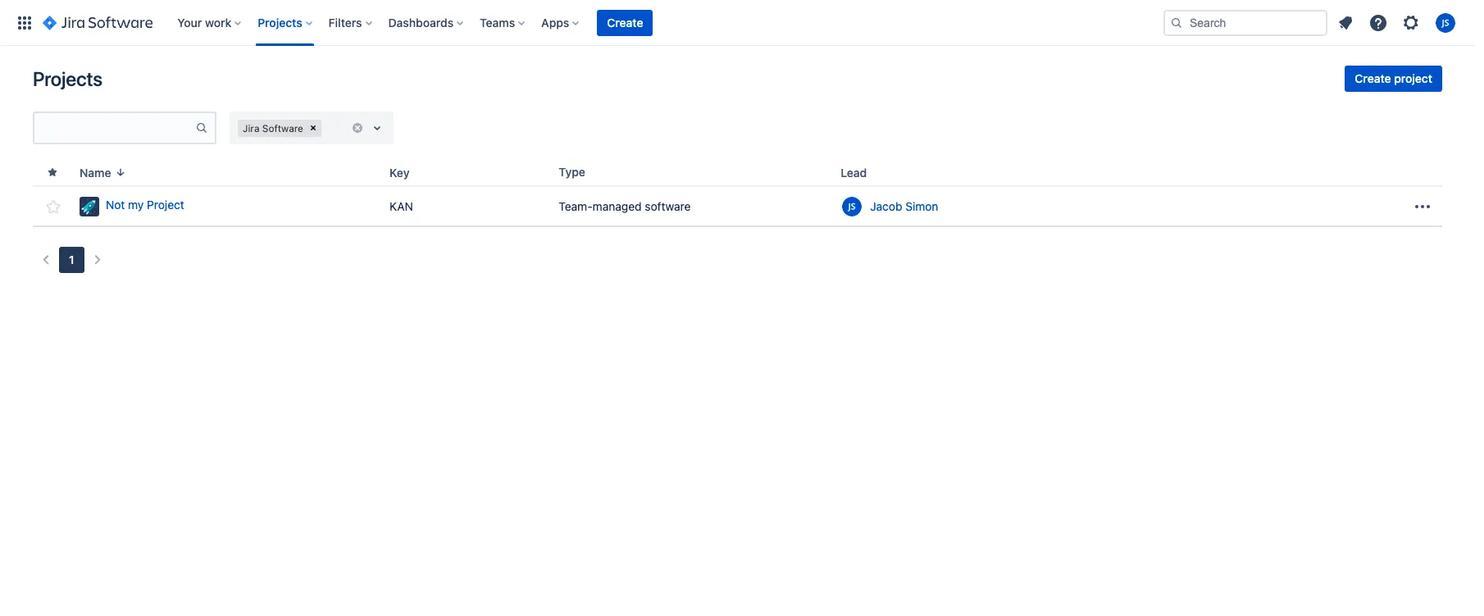 Task type: describe. For each thing, give the bounding box(es) containing it.
jacob simon link
[[870, 198, 939, 214]]

dashboards
[[388, 15, 454, 29]]

more image
[[1413, 196, 1433, 216]]

create button
[[597, 9, 653, 36]]

star not my project image
[[43, 196, 63, 216]]

software
[[645, 199, 691, 213]]

clear image
[[351, 121, 364, 135]]

Search field
[[1164, 9, 1328, 36]]

0 horizontal spatial projects
[[33, 67, 102, 90]]

your work button
[[172, 9, 248, 36]]

software
[[262, 122, 303, 134]]

project
[[147, 198, 184, 212]]

help image
[[1369, 13, 1389, 32]]

jacob simon
[[870, 199, 939, 213]]

lead
[[841, 165, 867, 179]]

projects inside projects popup button
[[258, 15, 302, 29]]

key button
[[383, 163, 429, 182]]

your work
[[177, 15, 232, 29]]

teams button
[[475, 9, 532, 36]]

create for create
[[607, 15, 643, 29]]

kan
[[390, 199, 413, 213]]

not
[[106, 198, 125, 212]]

create project
[[1355, 71, 1433, 85]]

next image
[[87, 250, 107, 270]]

project
[[1395, 71, 1433, 85]]

appswitcher icon image
[[15, 13, 34, 32]]

filters button
[[324, 9, 379, 36]]

teams
[[480, 15, 515, 29]]

create for create project
[[1355, 71, 1392, 85]]

filters
[[329, 15, 362, 29]]



Task type: locate. For each thing, give the bounding box(es) containing it.
key
[[390, 165, 410, 179]]

0 vertical spatial create
[[607, 15, 643, 29]]

previous image
[[36, 250, 56, 270]]

create left the project
[[1355, 71, 1392, 85]]

settings image
[[1402, 13, 1421, 32]]

work
[[205, 15, 232, 29]]

jira
[[243, 122, 260, 134]]

not my project link
[[80, 196, 377, 216]]

primary element
[[10, 0, 1164, 46]]

managed
[[593, 199, 642, 213]]

create right apps popup button
[[607, 15, 643, 29]]

0 vertical spatial projects
[[258, 15, 302, 29]]

projects button
[[253, 9, 319, 36]]

my
[[128, 198, 144, 212]]

your profile and settings image
[[1436, 13, 1456, 32]]

None text field
[[34, 116, 195, 139]]

1 vertical spatial projects
[[33, 67, 102, 90]]

1
[[69, 253, 74, 267]]

projects
[[258, 15, 302, 29], [33, 67, 102, 90]]

team-managed software
[[559, 199, 691, 213]]

jira software
[[243, 122, 303, 134]]

0 horizontal spatial create
[[607, 15, 643, 29]]

dashboards button
[[384, 9, 470, 36]]

open image
[[367, 118, 387, 138]]

1 horizontal spatial create
[[1355, 71, 1392, 85]]

banner
[[0, 0, 1476, 46]]

create inside button
[[1355, 71, 1392, 85]]

apps
[[542, 15, 570, 29]]

create project button
[[1346, 66, 1443, 92]]

1 vertical spatial create
[[1355, 71, 1392, 85]]

notifications image
[[1336, 13, 1356, 32]]

your
[[177, 15, 202, 29]]

projects right work at the left of page
[[258, 15, 302, 29]]

1 horizontal spatial projects
[[258, 15, 302, 29]]

1 button
[[59, 247, 84, 273]]

create inside button
[[607, 15, 643, 29]]

jacob
[[870, 199, 903, 213]]

clear image
[[307, 121, 320, 135]]

team-
[[559, 199, 593, 213]]

apps button
[[537, 9, 586, 36]]

search image
[[1170, 16, 1184, 29]]

None text field
[[325, 120, 328, 136]]

not my project
[[106, 198, 184, 212]]

name
[[80, 165, 111, 179]]

name button
[[73, 163, 134, 182]]

jira software image
[[43, 13, 153, 32], [43, 13, 153, 32]]

banner containing your work
[[0, 0, 1476, 46]]

create
[[607, 15, 643, 29], [1355, 71, 1392, 85]]

lead button
[[834, 163, 887, 182]]

type
[[559, 165, 586, 179]]

projects down appswitcher icon
[[33, 67, 102, 90]]

simon
[[906, 199, 939, 213]]



Task type: vqa. For each thing, say whether or not it's contained in the screenshot.
Search Field
yes



